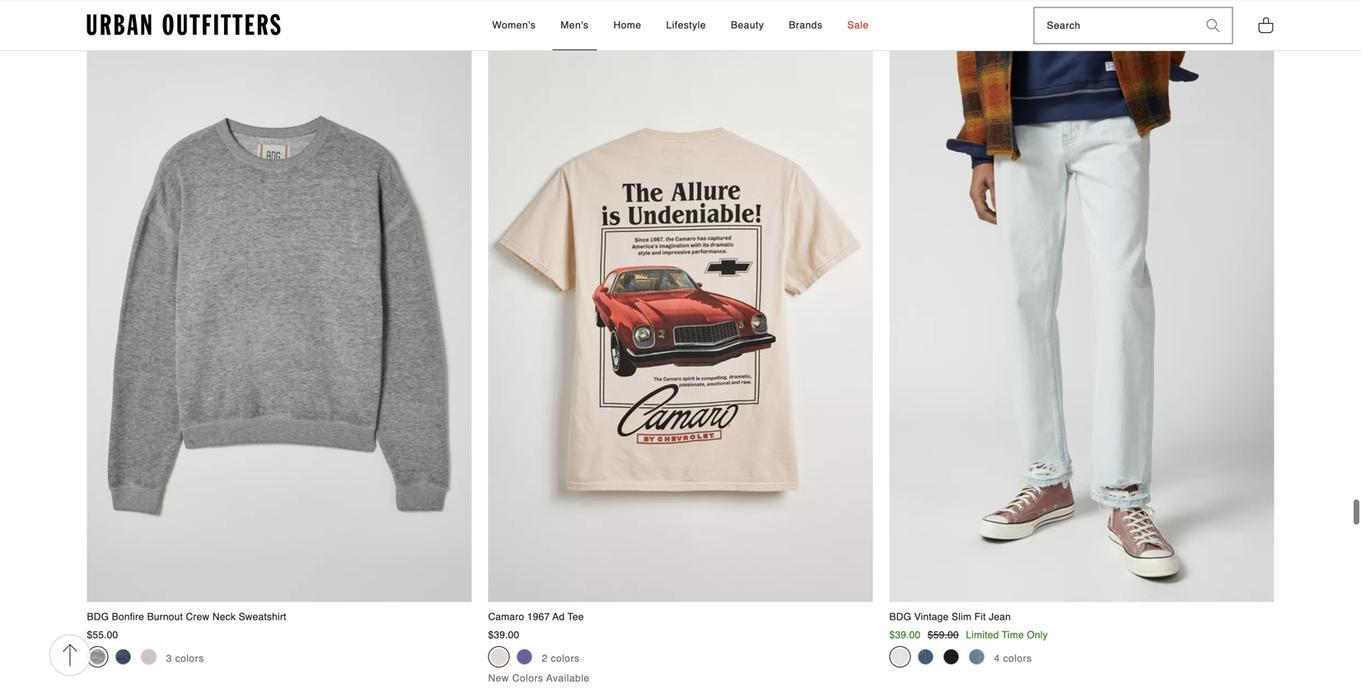 Task type: locate. For each thing, give the bounding box(es) containing it.
3 colors from the left
[[1004, 653, 1032, 664]]

colors up available
[[551, 653, 580, 664]]

4
[[994, 653, 1000, 664]]

search image
[[1207, 19, 1220, 32]]

main navigation element
[[344, 1, 1018, 50]]

charcoal image
[[943, 649, 960, 665]]

sale link
[[839, 1, 877, 50]]

$39.00 up sky image
[[890, 629, 921, 641]]

2 colors
[[542, 653, 580, 664]]

$39.00
[[488, 629, 520, 641], [890, 629, 921, 641]]

lifestyle link
[[658, 1, 715, 50]]

tee
[[568, 611, 584, 623]]

1 colors from the left
[[175, 653, 204, 664]]

camaro 1967 ad tee image
[[488, 25, 873, 602]]

2 horizontal spatial colors
[[1004, 653, 1032, 664]]

colors
[[175, 653, 204, 664], [551, 653, 580, 664], [1004, 653, 1032, 664]]

camaro 1967 ad tee link
[[488, 25, 873, 624]]

None search field
[[1035, 8, 1195, 43]]

1 $39.00 from the left
[[488, 629, 520, 641]]

colors for 2 colors
[[551, 653, 580, 664]]

men's link
[[553, 1, 597, 50]]

1 horizontal spatial $39.00
[[890, 629, 921, 641]]

camaro 1967 ad tee
[[488, 611, 584, 623]]

ad
[[553, 611, 565, 623]]

colors right the '3'
[[175, 653, 204, 664]]

0 horizontal spatial bdg
[[87, 611, 109, 623]]

vintage
[[915, 611, 949, 623]]

home link
[[605, 1, 650, 50]]

bdg up $55.00
[[87, 611, 109, 623]]

bdg up sale price: $39.00 element
[[890, 611, 912, 623]]

3
[[166, 653, 172, 664]]

colors right 4
[[1004, 653, 1032, 664]]

$39.00 $59.00 limited time only
[[890, 629, 1048, 641]]

1 horizontal spatial bdg
[[890, 611, 912, 623]]

available
[[546, 673, 590, 684]]

3 colors
[[166, 653, 204, 664]]

0 horizontal spatial $39.00
[[488, 629, 520, 641]]

sky image
[[892, 649, 909, 665]]

0 horizontal spatial colors
[[175, 653, 204, 664]]

1 bdg from the left
[[87, 611, 109, 623]]

women's
[[492, 19, 536, 31]]

$39.00 down camaro
[[488, 629, 520, 641]]

vintage denim dark image
[[918, 649, 934, 665]]

bdg vintage slim fit jean
[[890, 611, 1011, 623]]

sale
[[848, 19, 869, 31]]

bdg inside 'link'
[[890, 611, 912, 623]]

2 colors from the left
[[551, 653, 580, 664]]

$39.00 for $39.00 $59.00 limited time only
[[890, 629, 921, 641]]

2 $39.00 from the left
[[890, 629, 921, 641]]

1 horizontal spatial colors
[[551, 653, 580, 664]]

2 bdg from the left
[[890, 611, 912, 623]]

indigo image
[[969, 649, 985, 665]]

sweatshirt
[[239, 611, 286, 623]]

bdg
[[87, 611, 109, 623], [890, 611, 912, 623]]

colors for 4 colors
[[1004, 653, 1032, 664]]

bdg for bdg bonfire burnout crew neck sweatshirt
[[87, 611, 109, 623]]

bdg inside "link"
[[87, 611, 109, 623]]

Search text field
[[1035, 8, 1195, 43]]

bonfire
[[112, 611, 144, 623]]

slim
[[952, 611, 972, 623]]

2
[[542, 653, 548, 664]]

burnout
[[147, 611, 183, 623]]

blue image
[[115, 649, 131, 665]]

4 colors
[[994, 653, 1032, 664]]



Task type: vqa. For each thing, say whether or not it's contained in the screenshot.
terrible
no



Task type: describe. For each thing, give the bounding box(es) containing it.
bdg vintage slim fit jean link
[[890, 25, 1275, 624]]

original price: $59.00 element
[[928, 629, 959, 641]]

bdg bonfire burnout crew neck sweatshirt
[[87, 611, 286, 623]]

men's
[[561, 19, 589, 31]]

lilac image
[[141, 649, 157, 665]]

$39.00 for $39.00
[[488, 629, 520, 641]]

colors
[[513, 673, 544, 684]]

colors for 3 colors
[[175, 653, 204, 664]]

jean
[[989, 611, 1011, 623]]

bdg bonfire burnout crew neck sweatshirt image
[[87, 25, 472, 602]]

grey image
[[89, 649, 106, 665]]

sale price: $39.00 element
[[890, 629, 921, 641]]

original price: $55.00 element
[[87, 629, 118, 641]]

purple image
[[516, 649, 533, 665]]

fit
[[975, 611, 986, 623]]

original price: $39.00 element
[[488, 629, 520, 641]]

home
[[614, 19, 642, 31]]

lifestyle
[[666, 19, 706, 31]]

neck
[[213, 611, 236, 623]]

brands
[[789, 19, 823, 31]]

$55.00
[[87, 629, 118, 641]]

time
[[1002, 629, 1024, 641]]

1967
[[527, 611, 550, 623]]

beauty
[[731, 19, 764, 31]]

bdg for bdg vintage slim fit jean
[[890, 611, 912, 623]]

bdg vintage slim fit jean image
[[890, 25, 1275, 602]]

cream image
[[491, 649, 507, 665]]

camaro
[[488, 611, 525, 623]]

limited
[[966, 629, 999, 641]]

$59.00
[[928, 629, 959, 641]]

brands link
[[781, 1, 831, 50]]

only
[[1027, 629, 1048, 641]]

new
[[488, 673, 509, 684]]

crew
[[186, 611, 210, 623]]

new colors available
[[488, 673, 590, 684]]

women's link
[[484, 1, 544, 50]]

beauty link
[[723, 1, 773, 50]]

bdg bonfire burnout crew neck sweatshirt link
[[87, 25, 472, 624]]

urban outfitters image
[[87, 14, 281, 36]]

my shopping bag image
[[1258, 16, 1275, 34]]



